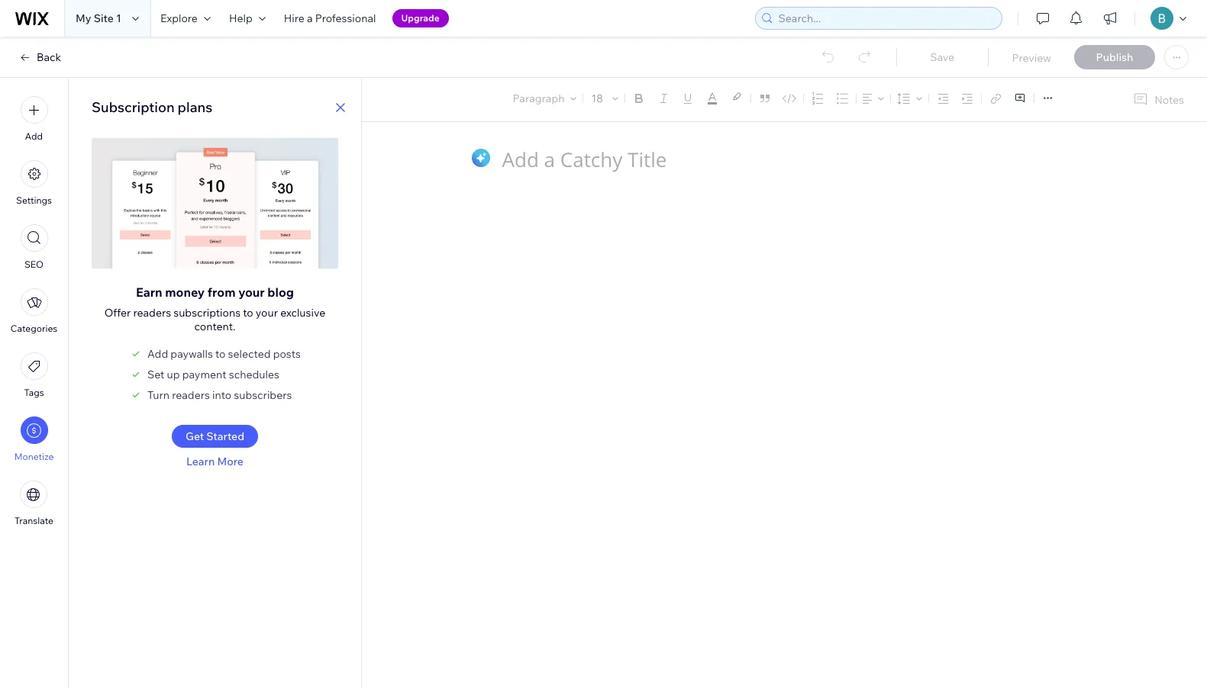 Task type: describe. For each thing, give the bounding box(es) containing it.
to inside add paywalls to selected posts set up payment schedules turn readers into subscribers
[[215, 348, 226, 362]]

paragraph button
[[510, 88, 580, 109]]

seo button
[[20, 225, 48, 270]]

settings button
[[16, 160, 52, 206]]

subscriptions
[[174, 307, 241, 320]]

money
[[165, 285, 205, 301]]

monetize button
[[14, 417, 54, 463]]

translate button
[[15, 481, 53, 527]]

notes button
[[1128, 89, 1189, 110]]

tags
[[24, 387, 44, 399]]

monetize
[[14, 451, 54, 463]]

turn
[[147, 389, 170, 403]]

schedules
[[229, 368, 279, 382]]

content.
[[194, 320, 236, 334]]

get started button
[[172, 426, 258, 449]]

1 vertical spatial your
[[256, 307, 278, 320]]

my
[[76, 11, 91, 25]]

paywalls
[[171, 348, 213, 362]]

help
[[229, 11, 253, 25]]

more
[[217, 456, 244, 469]]

a
[[307, 11, 313, 25]]

translate
[[15, 516, 53, 527]]

offer
[[104, 307, 131, 320]]

hire a professional
[[284, 11, 376, 25]]

paragraph
[[513, 92, 565, 105]]

set
[[147, 368, 165, 382]]

from
[[208, 285, 236, 301]]

readers inside add paywalls to selected posts set up payment schedules turn readers into subscribers
[[172, 389, 210, 403]]

help button
[[220, 0, 275, 37]]

explore
[[160, 11, 198, 25]]

Search... field
[[774, 8, 998, 29]]

upgrade
[[401, 12, 440, 24]]

blog
[[268, 285, 294, 301]]

tags button
[[20, 353, 48, 399]]

1
[[116, 11, 121, 25]]

back button
[[18, 50, 61, 64]]

seo
[[24, 259, 44, 270]]

payment
[[182, 368, 227, 382]]

add for add paywalls to selected posts set up payment schedules turn readers into subscribers
[[147, 348, 168, 362]]

get
[[186, 430, 204, 444]]



Task type: vqa. For each thing, say whether or not it's contained in the screenshot.
list box
no



Task type: locate. For each thing, give the bounding box(es) containing it.
add inside "button"
[[25, 131, 43, 142]]

0 vertical spatial readers
[[133, 307, 171, 320]]

subscription plans
[[92, 99, 213, 116]]

hire
[[284, 11, 305, 25]]

learn more
[[186, 456, 244, 469]]

earn
[[136, 285, 162, 301]]

to inside earn money from your blog offer readers subscriptions to your exclusive content.
[[243, 307, 253, 320]]

menu
[[0, 87, 68, 536]]

readers down earn
[[133, 307, 171, 320]]

add button
[[20, 96, 48, 142]]

categories
[[11, 323, 57, 335]]

exclusive
[[280, 307, 326, 320]]

0 horizontal spatial add
[[25, 131, 43, 142]]

your down blog
[[256, 307, 278, 320]]

get started
[[186, 430, 244, 444]]

started
[[206, 430, 244, 444]]

upgrade button
[[392, 9, 449, 27]]

0 vertical spatial add
[[25, 131, 43, 142]]

categories button
[[11, 289, 57, 335]]

notes
[[1155, 93, 1185, 107]]

to
[[243, 307, 253, 320], [215, 348, 226, 362]]

your left blog
[[238, 285, 265, 301]]

posts
[[273, 348, 301, 362]]

1 vertical spatial add
[[147, 348, 168, 362]]

plans
[[178, 99, 213, 116]]

to up payment
[[215, 348, 226, 362]]

professional
[[315, 11, 376, 25]]

learn more link
[[186, 456, 244, 469]]

1 vertical spatial to
[[215, 348, 226, 362]]

settings
[[16, 195, 52, 206]]

readers inside earn money from your blog offer readers subscriptions to your exclusive content.
[[133, 307, 171, 320]]

up
[[167, 368, 180, 382]]

0 vertical spatial your
[[238, 285, 265, 301]]

add inside add paywalls to selected posts set up payment schedules turn readers into subscribers
[[147, 348, 168, 362]]

0 horizontal spatial to
[[215, 348, 226, 362]]

subscribers
[[234, 389, 292, 403]]

1 horizontal spatial to
[[243, 307, 253, 320]]

add up set
[[147, 348, 168, 362]]

add
[[25, 131, 43, 142], [147, 348, 168, 362]]

1 vertical spatial readers
[[172, 389, 210, 403]]

selected
[[228, 348, 271, 362]]

my site 1
[[76, 11, 121, 25]]

learn
[[186, 456, 215, 469]]

add paywalls to selected posts set up payment schedules turn readers into subscribers
[[147, 348, 301, 403]]

1 horizontal spatial readers
[[172, 389, 210, 403]]

to right content.
[[243, 307, 253, 320]]

menu containing add
[[0, 87, 68, 536]]

0 vertical spatial to
[[243, 307, 253, 320]]

hire a professional link
[[275, 0, 385, 37]]

0 horizontal spatial readers
[[133, 307, 171, 320]]

subscription
[[92, 99, 175, 116]]

Add a Catchy Title text field
[[502, 146, 1052, 173]]

readers
[[133, 307, 171, 320], [172, 389, 210, 403]]

your
[[238, 285, 265, 301], [256, 307, 278, 320]]

site
[[94, 11, 114, 25]]

add up settings button
[[25, 131, 43, 142]]

back
[[37, 50, 61, 64]]

earn money from your blog offer readers subscriptions to your exclusive content.
[[104, 285, 326, 334]]

1 horizontal spatial add
[[147, 348, 168, 362]]

into
[[212, 389, 232, 403]]

add for add
[[25, 131, 43, 142]]

readers down payment
[[172, 389, 210, 403]]



